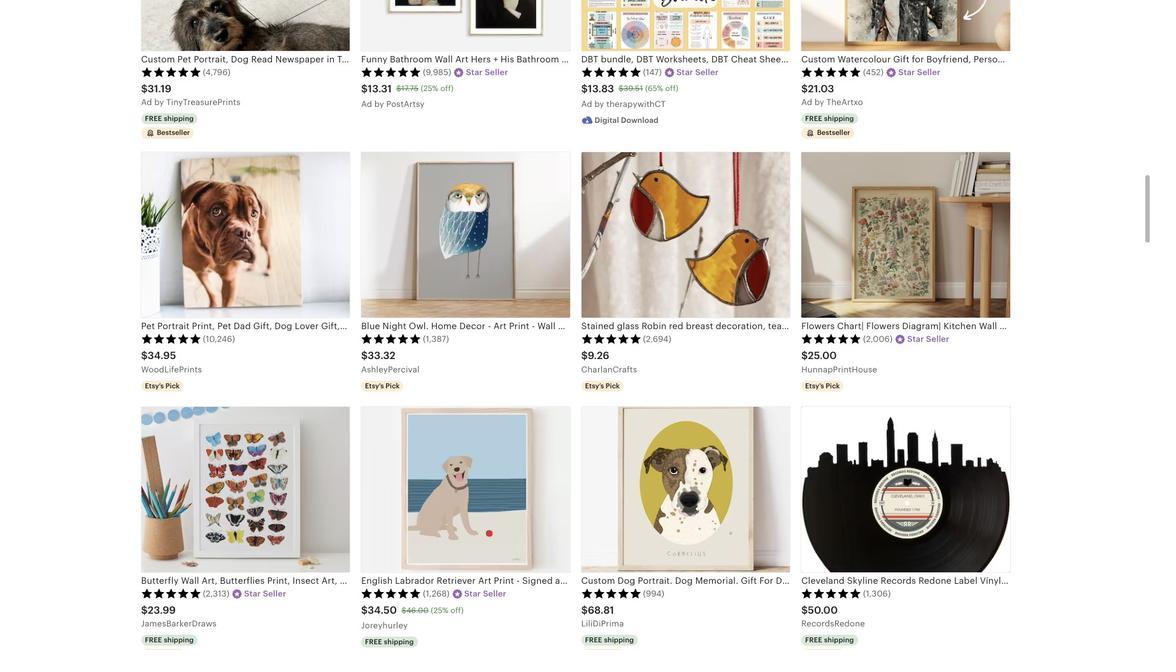 Task type: locate. For each thing, give the bounding box(es) containing it.
seller down dbt bundle, dbt worksheets, dbt cheat sheet, dbt skills, dbt workbooks, dbt handout, emotional regulation, dbt journal prompts, dbt resource image
[[696, 68, 719, 77]]

$ for 31.19
[[141, 83, 148, 95]]

(4,796)
[[203, 68, 231, 77]]

1 etsy's from the left
[[145, 382, 164, 390]]

b down 21.03 on the right of page
[[815, 98, 820, 107]]

50.00
[[808, 605, 838, 617]]

0 horizontal spatial decor
[[460, 321, 486, 331]]

star seller right (147)
[[677, 68, 719, 77]]

a inside $ 13.31 $ 17.75 (25% off) a d b y postartsy
[[361, 100, 367, 109]]

off) right 46.00 at the bottom left of page
[[451, 606, 464, 615]]

etsy's down charlancrafts
[[585, 382, 604, 390]]

etsy's for 33.32
[[365, 382, 384, 390]]

(1,387)
[[423, 335, 449, 344]]

21.03
[[808, 83, 835, 95]]

2 etsy's from the left
[[365, 382, 384, 390]]

bestseller
[[157, 129, 190, 136], [818, 129, 851, 136]]

17.75
[[402, 84, 419, 93]]

postartsy
[[387, 100, 425, 109]]

4 etsy's pick from the left
[[806, 382, 840, 390]]

shipping for 23.99
[[164, 636, 194, 644]]

1 horizontal spatial bestseller
[[818, 129, 851, 136]]

off)
[[441, 84, 454, 93], [666, 84, 679, 93], [451, 606, 464, 615]]

$ inside $ 31.19 a d b y tinytreasureprints
[[141, 83, 148, 95]]

b down 31.19
[[154, 98, 160, 107]]

$ for 13.83
[[582, 83, 588, 95]]

free shipping down 'jamesbarkerdraws'
[[145, 636, 194, 644]]

star right (147)
[[677, 68, 694, 77]]

5 out of 5 stars image down owl
[[582, 334, 642, 344]]

5 out of 5 stars image up 21.03 on the right of page
[[802, 67, 862, 77]]

etsy's pick down ashleypercival
[[365, 382, 400, 390]]

home
[[431, 321, 457, 331]]

shipping for 31.19
[[164, 114, 194, 122]]

shipping down $ 31.19 a d b y tinytreasureprints
[[164, 114, 194, 122]]

star seller right (452)
[[899, 68, 941, 77]]

cleveland skyline records redone label vinyl record wall art - unique gift - birthday holiday christmas wedding image
[[802, 407, 1011, 573]]

off) for 13.31
[[441, 84, 454, 93]]

shipping down recordsredone
[[825, 636, 855, 644]]

- left owl
[[587, 321, 590, 331]]

a
[[141, 98, 147, 107], [802, 98, 808, 107], [361, 100, 367, 109], [582, 100, 587, 109]]

a inside $ 31.19 a d b y tinytreasureprints
[[141, 98, 147, 107]]

d inside $ 31.19 a d b y tinytreasureprints
[[147, 98, 152, 107]]

$ 68.81 lilidiprima
[[582, 605, 624, 629]]

pick down 'woodlifeprints'
[[166, 382, 180, 390]]

y down 21.03 on the right of page
[[820, 98, 825, 107]]

owl.
[[409, 321, 429, 331]]

therapywithct
[[607, 100, 666, 109]]

star right (2,313)
[[244, 590, 261, 599]]

free for 31.19
[[145, 114, 162, 122]]

(994)
[[643, 590, 665, 599]]

(25%
[[421, 84, 439, 93], [431, 606, 449, 615]]

b
[[154, 98, 160, 107], [815, 98, 820, 107], [375, 100, 380, 109], [595, 100, 600, 109]]

stained glass robin red breast decoration, teacher gifts, bird lover gift, bird glass art, christmas, bauble tree decor image
[[582, 152, 790, 318]]

d inside the '$ 21.03 a d b y theartxo'
[[807, 98, 813, 107]]

$ 33.32 ashleypercival
[[361, 350, 420, 374]]

9.26
[[588, 350, 610, 362]]

etsy's pick
[[145, 382, 180, 390], [365, 382, 400, 390], [585, 382, 620, 390], [806, 382, 840, 390]]

25.00
[[808, 350, 837, 362]]

seller right (1,268)
[[483, 590, 507, 599]]

etsy's down ashleypercival
[[365, 382, 384, 390]]

$ 21.03 a d b y theartxo
[[802, 83, 864, 107]]

-
[[488, 321, 491, 331], [532, 321, 535, 331], [587, 321, 590, 331], [661, 321, 664, 331]]

pick down charlancrafts
[[606, 382, 620, 390]]

shipping down 'jamesbarkerdraws'
[[164, 636, 194, 644]]

decor
[[460, 321, 486, 331], [558, 321, 584, 331]]

1 - from the left
[[488, 321, 491, 331]]

d down 21.03 on the right of page
[[807, 98, 813, 107]]

5 out of 5 stars image for 34.50
[[361, 589, 421, 599]]

d down 31.19
[[147, 98, 152, 107]]

etsy's
[[145, 382, 164, 390], [365, 382, 384, 390], [585, 382, 604, 390], [806, 382, 825, 390]]

etsy's pick for 33.32
[[365, 382, 400, 390]]

1 pick from the left
[[166, 382, 180, 390]]

y down 31.19
[[160, 98, 164, 107]]

free shipping down theartxo
[[806, 114, 855, 122]]

off) inside $ 13.31 $ 17.75 (25% off) a d b y postartsy
[[441, 84, 454, 93]]

etsy's pick down the "hunnapprinthouse"
[[806, 382, 840, 390]]

illustration
[[612, 321, 658, 331]]

(147)
[[643, 68, 662, 77]]

5 out of 5 stars image up 68.81
[[582, 589, 642, 599]]

off) for 13.83
[[666, 84, 679, 93]]

shipping down theartxo
[[825, 114, 855, 122]]

34.50
[[368, 605, 397, 617]]

y down 13.31
[[380, 100, 384, 109]]

etsy's pick for 9.26
[[585, 382, 620, 390]]

b down 13.83
[[595, 100, 600, 109]]

star seller right (9,985)
[[466, 68, 508, 77]]

wall
[[538, 321, 556, 331]]

decor right wall at the left
[[558, 321, 584, 331]]

d inside $ 13.31 $ 17.75 (25% off) a d b y postartsy
[[367, 100, 372, 109]]

off) down (9,985)
[[441, 84, 454, 93]]

etsy's pick for 25.00
[[806, 382, 840, 390]]

star seller right (2,313)
[[244, 590, 286, 599]]

(2,694)
[[643, 335, 672, 344]]

free for 68.81
[[585, 636, 603, 644]]

2 pick from the left
[[386, 382, 400, 390]]

$ inside $ 25.00 hunnapprinthouse
[[802, 350, 808, 362]]

2 - from the left
[[532, 321, 535, 331]]

33.32
[[368, 350, 396, 362]]

5 out of 5 stars image for 68.81
[[582, 589, 642, 599]]

d down 13.83
[[587, 100, 593, 109]]

$ inside $ 9.26 charlancrafts
[[582, 350, 588, 362]]

pick down ashleypercival
[[386, 382, 400, 390]]

seller right (2,313)
[[263, 590, 286, 599]]

free shipping down 31.19
[[145, 114, 194, 122]]

star seller right (2,006)
[[908, 335, 950, 344]]

5 out of 5 stars image up the 25.00
[[802, 334, 862, 344]]

y
[[160, 98, 164, 107], [820, 98, 825, 107], [380, 100, 384, 109], [600, 100, 605, 109]]

free shipping for 50.00
[[806, 636, 855, 644]]

bestseller down $ 31.19 a d b y tinytreasureprints
[[157, 129, 190, 136]]

$ for 23.99
[[141, 605, 148, 617]]

star for 13.83
[[677, 68, 694, 77]]

$ inside the '$ 21.03 a d b y theartxo'
[[802, 83, 808, 95]]

free for 21.03
[[806, 114, 823, 122]]

y inside $ 13.31 $ 17.75 (25% off) a d b y postartsy
[[380, 100, 384, 109]]

(9,985)
[[423, 68, 452, 77]]

$ inside $ 23.99 jamesbarkerdraws
[[141, 605, 148, 617]]

off) right "(65%"
[[666, 84, 679, 93]]

1 etsy's pick from the left
[[145, 382, 180, 390]]

$ inside '$ 33.32 ashleypercival'
[[361, 350, 368, 362]]

recordsredone
[[802, 620, 865, 629]]

- left the gift
[[661, 321, 664, 331]]

1 vertical spatial (25%
[[431, 606, 449, 615]]

(25% inside $ 13.31 $ 17.75 (25% off) a d b y postartsy
[[421, 84, 439, 93]]

pick
[[166, 382, 180, 390], [386, 382, 400, 390], [606, 382, 620, 390], [826, 382, 840, 390]]

4 etsy's from the left
[[806, 382, 825, 390]]

5 out of 5 stars image
[[141, 67, 201, 77], [361, 67, 421, 77], [582, 67, 642, 77], [802, 67, 862, 77], [141, 334, 201, 344], [361, 334, 421, 344], [582, 334, 642, 344], [802, 334, 862, 344], [141, 589, 201, 599], [361, 589, 421, 599], [582, 589, 642, 599], [802, 589, 862, 599]]

5 out of 5 stars image up 13.31
[[361, 67, 421, 77]]

etsy's down the "hunnapprinthouse"
[[806, 382, 825, 390]]

custom pet portrait, dog read newspaper in toilet, funny pet portrait, pet customization, kids bathroom wall art, personalized cat dog gift image
[[141, 0, 350, 51]]

39.51
[[624, 84, 643, 93]]

etsy's pick down 'woodlifeprints'
[[145, 382, 180, 390]]

(25% inside $ 34.50 $ 46.00 (25% off) joreyhurley
[[431, 606, 449, 615]]

decor left art on the left of the page
[[460, 321, 486, 331]]

free shipping down recordsredone
[[806, 636, 855, 644]]

seller right (2,006)
[[927, 335, 950, 344]]

$ for 9.26
[[582, 350, 588, 362]]

free for 50.00
[[806, 636, 823, 644]]

1 bestseller from the left
[[157, 129, 190, 136]]

free down 31.19
[[145, 114, 162, 122]]

(25% down (9,985)
[[421, 84, 439, 93]]

seller down funny bathroom wall art hers + his bathroom bundle set of 2 classical painting vintage style poster prints toilet humor amusing gift "image"
[[485, 68, 508, 77]]

5 out of 5 stars image down night
[[361, 334, 421, 344]]

(25% down (1,268)
[[431, 606, 449, 615]]

- left art on the left of the page
[[488, 321, 491, 331]]

2 etsy's pick from the left
[[365, 382, 400, 390]]

5 out of 5 stars image up 34.95
[[141, 334, 201, 344]]

free down 'jamesbarkerdraws'
[[145, 636, 162, 644]]

5 out of 5 stars image up 13.83
[[582, 67, 642, 77]]

seller for 25.00
[[927, 335, 950, 344]]

y down 13.83
[[600, 100, 605, 109]]

b down 13.31
[[375, 100, 380, 109]]

$ inside $ 68.81 lilidiprima
[[582, 605, 588, 617]]

(1,268)
[[423, 590, 450, 599]]

b inside the '$ 21.03 a d b y theartxo'
[[815, 98, 820, 107]]

free shipping for 21.03
[[806, 114, 855, 122]]

$ inside $ 34.95 woodlifeprints
[[141, 350, 148, 362]]

$
[[141, 83, 148, 95], [361, 83, 368, 95], [582, 83, 588, 95], [802, 83, 808, 95], [397, 84, 402, 93], [619, 84, 624, 93], [141, 350, 148, 362], [361, 350, 368, 362], [582, 350, 588, 362], [802, 350, 808, 362], [141, 605, 148, 617], [361, 605, 368, 617], [582, 605, 588, 617], [802, 605, 808, 617], [402, 606, 407, 615]]

$ for 34.50
[[361, 605, 368, 617]]

0 horizontal spatial bestseller
[[157, 129, 190, 136]]

- left wall at the left
[[532, 321, 535, 331]]

b inside $ 31.19 a d b y tinytreasureprints
[[154, 98, 160, 107]]

5 out of 5 stars image for 13.83
[[582, 67, 642, 77]]

free down recordsredone
[[806, 636, 823, 644]]

off) inside the '$ 13.83 $ 39.51 (65% off) a d b y therapywithct'
[[666, 84, 679, 93]]

5 out of 5 stars image for 50.00
[[802, 589, 862, 599]]

3 etsy's pick from the left
[[585, 382, 620, 390]]

star for 23.99
[[244, 590, 261, 599]]

star seller right (1,268)
[[464, 590, 507, 599]]

shipping down lilidiprima
[[604, 636, 634, 644]]

(452)
[[864, 68, 884, 77]]

46.00
[[407, 606, 429, 615]]

5 out of 5 stars image up 34.50
[[361, 589, 421, 599]]

3 - from the left
[[587, 321, 590, 331]]

star
[[466, 68, 483, 77], [677, 68, 694, 77], [899, 68, 916, 77], [908, 335, 925, 344], [244, 590, 261, 599], [464, 590, 481, 599]]

jamesbarkerdraws
[[141, 620, 217, 629]]

free down lilidiprima
[[585, 636, 603, 644]]

free shipping down the joreyhurley
[[365, 638, 414, 646]]

d down 13.31
[[367, 100, 372, 109]]

2 decor from the left
[[558, 321, 584, 331]]

$ for 50.00
[[802, 605, 808, 617]]

4 pick from the left
[[826, 382, 840, 390]]

bestseller down theartxo
[[818, 129, 851, 136]]

$ inside $ 50.00 recordsredone
[[802, 605, 808, 617]]

$ 31.19 a d b y tinytreasureprints
[[141, 83, 241, 107]]

star right (2,006)
[[908, 335, 925, 344]]

5 out of 5 stars image up 50.00
[[802, 589, 862, 599]]

star right (1,268)
[[464, 590, 481, 599]]

34.95
[[148, 350, 176, 362]]

etsy's down 'woodlifeprints'
[[145, 382, 164, 390]]

seller for 23.99
[[263, 590, 286, 599]]

pick down the "hunnapprinthouse"
[[826, 382, 840, 390]]

pick for 25.00
[[826, 382, 840, 390]]

b inside $ 13.31 $ 17.75 (25% off) a d b y postartsy
[[375, 100, 380, 109]]

off) inside $ 34.50 $ 46.00 (25% off) joreyhurley
[[451, 606, 464, 615]]

5 out of 5 stars image up the 23.99
[[141, 589, 201, 599]]

y inside the '$ 13.83 $ 39.51 (65% off) a d b y therapywithct'
[[600, 100, 605, 109]]

star seller
[[466, 68, 508, 77], [677, 68, 719, 77], [899, 68, 941, 77], [908, 335, 950, 344], [244, 590, 286, 599], [464, 590, 507, 599]]

etsy's for 9.26
[[585, 382, 604, 390]]

1 horizontal spatial decor
[[558, 321, 584, 331]]

d inside the '$ 13.83 $ 39.51 (65% off) a d b y therapywithct'
[[587, 100, 593, 109]]

free shipping
[[145, 114, 194, 122], [806, 114, 855, 122], [145, 636, 194, 644], [585, 636, 634, 644], [806, 636, 855, 644], [365, 638, 414, 646]]

etsy's pick down charlancrafts
[[585, 382, 620, 390]]

$ 9.26 charlancrafts
[[582, 350, 638, 374]]

2 bestseller from the left
[[818, 129, 851, 136]]

free down the '$ 21.03 a d b y theartxo'
[[806, 114, 823, 122]]

ashleypercival
[[361, 365, 420, 374]]

$ 34.95 woodlifeprints
[[141, 350, 202, 374]]

free shipping down lilidiprima
[[585, 636, 634, 644]]

d
[[147, 98, 152, 107], [807, 98, 813, 107], [367, 100, 372, 109], [587, 100, 593, 109]]

shipping
[[164, 114, 194, 122], [825, 114, 855, 122], [164, 636, 194, 644], [604, 636, 634, 644], [825, 636, 855, 644], [384, 638, 414, 646]]

3 pick from the left
[[606, 382, 620, 390]]

0 vertical spatial (25%
[[421, 84, 439, 93]]

1 decor from the left
[[460, 321, 486, 331]]

3 etsy's from the left
[[585, 382, 604, 390]]

free
[[145, 114, 162, 122], [806, 114, 823, 122], [145, 636, 162, 644], [585, 636, 603, 644], [806, 636, 823, 644], [365, 638, 382, 646]]

$ for 21.03
[[802, 83, 808, 95]]

seller
[[485, 68, 508, 77], [696, 68, 719, 77], [918, 68, 941, 77], [927, 335, 950, 344], [263, 590, 286, 599], [483, 590, 507, 599]]

bestseller for 21.03
[[818, 129, 851, 136]]



Task type: vqa. For each thing, say whether or not it's contained in the screenshot.
21.03's the shipping
yes



Task type: describe. For each thing, give the bounding box(es) containing it.
custom watercolour gift for boyfriend, personalized couples gift, anniversary gift for boyfriend girlfriend,  gift for him, gift for her image
[[802, 0, 1011, 51]]

art
[[494, 321, 507, 331]]

4 - from the left
[[661, 321, 664, 331]]

$ for 25.00
[[802, 350, 808, 362]]

etsy's for 34.95
[[145, 382, 164, 390]]

blue night owl. home decor - art print - wall decor - owl illustration - gift ideas.
[[361, 321, 711, 331]]

free shipping for 31.19
[[145, 114, 194, 122]]

(25% for 13.31
[[421, 84, 439, 93]]

owl
[[592, 321, 610, 331]]

(10,246)
[[203, 335, 235, 344]]

$ 23.99 jamesbarkerdraws
[[141, 605, 217, 629]]

$ for 68.81
[[582, 605, 588, 617]]

y inside the '$ 21.03 a d b y theartxo'
[[820, 98, 825, 107]]

digital
[[595, 116, 619, 125]]

star seller for 34.50
[[464, 590, 507, 599]]

shipping down the joreyhurley
[[384, 638, 414, 646]]

digital download
[[595, 116, 659, 125]]

5 out of 5 stars image for 23.99
[[141, 589, 201, 599]]

theartxo
[[827, 98, 864, 107]]

seller down custom watercolour gift for boyfriend, personalized couples gift, anniversary gift for boyfriend girlfriend,  gift for him, gift for her image
[[918, 68, 941, 77]]

shipping for 50.00
[[825, 636, 855, 644]]

dbt bundle, dbt worksheets, dbt cheat sheet, dbt skills, dbt workbooks, dbt handout, emotional regulation, dbt journal prompts, dbt resource image
[[582, 0, 790, 51]]

star for 34.50
[[464, 590, 481, 599]]

free shipping for 23.99
[[145, 636, 194, 644]]

13.31
[[368, 83, 392, 95]]

free shipping for 68.81
[[585, 636, 634, 644]]

night
[[383, 321, 407, 331]]

free for 23.99
[[145, 636, 162, 644]]

english labrador retriever art print - signed and printed by the artist - framed or unframed - dog wall art - 160522 image
[[361, 407, 570, 573]]

(1,306)
[[864, 590, 891, 599]]

etsy's for 25.00
[[806, 382, 825, 390]]

$ 13.31 $ 17.75 (25% off) a d b y postartsy
[[361, 83, 454, 109]]

blue night owl. home decor - art print - wall decor - owl illustration - gift ideas. image
[[361, 152, 570, 318]]

free down the joreyhurley
[[365, 638, 382, 646]]

etsy's pick for 34.95
[[145, 382, 180, 390]]

$ 25.00 hunnapprinthouse
[[802, 350, 878, 374]]

hunnapprinthouse
[[802, 365, 878, 374]]

5 out of 5 stars image for 33.32
[[361, 334, 421, 344]]

flowers chart| flowers diagram| kitchen wall poster| botanic wall poster| floral chart| flowers art poster| biology wall prints image
[[802, 152, 1011, 318]]

star seller for 23.99
[[244, 590, 286, 599]]

shipping for 21.03
[[825, 114, 855, 122]]

(65%
[[646, 84, 664, 93]]

star for 25.00
[[908, 335, 925, 344]]

5 out of 5 stars image for 9.26
[[582, 334, 642, 344]]

star right (452)
[[899, 68, 916, 77]]

pet portrait print, pet dad gift, dog lover gift, custom pet prints, print on wood, dog photo frame pet photo pet picture frame pet memorial image
[[141, 152, 350, 318]]

y inside $ 31.19 a d b y tinytreasureprints
[[160, 98, 164, 107]]

$ 34.50 $ 46.00 (25% off) joreyhurley
[[361, 605, 464, 631]]

lilidiprima
[[582, 620, 624, 629]]

(2,006)
[[864, 335, 893, 344]]

pick for 9.26
[[606, 382, 620, 390]]

ideas.
[[685, 321, 711, 331]]

shipping for 68.81
[[604, 636, 634, 644]]

butterfly wall art, butterflies print, insect art, beetle print, home decor, gift for her, butterfly decor, lady bugs, butterfly art image
[[141, 407, 350, 573]]

gift
[[667, 321, 683, 331]]

68.81
[[588, 605, 615, 617]]

bestseller for 31.19
[[157, 129, 190, 136]]

a inside the '$ 21.03 a d b y theartxo'
[[802, 98, 808, 107]]

b inside the '$ 13.83 $ 39.51 (65% off) a d b y therapywithct'
[[595, 100, 600, 109]]

seller for 34.50
[[483, 590, 507, 599]]

tinytreasureprints
[[166, 98, 241, 107]]

31.19
[[148, 83, 172, 95]]

13.83
[[588, 83, 615, 95]]

pick for 34.95
[[166, 382, 180, 390]]

$ 50.00 recordsredone
[[802, 605, 865, 629]]

charlancrafts
[[582, 365, 638, 374]]

joreyhurley
[[361, 622, 408, 631]]

funny bathroom wall art hers + his bathroom bundle set of 2 classical painting vintage style poster prints toilet humor amusing gift image
[[361, 0, 570, 51]]

star seller for 13.83
[[677, 68, 719, 77]]

star right (9,985)
[[466, 68, 483, 77]]

5 out of 5 stars image up 31.19
[[141, 67, 201, 77]]

$ for 33.32
[[361, 350, 368, 362]]

seller for 13.83
[[696, 68, 719, 77]]

download
[[621, 116, 659, 125]]

blue
[[361, 321, 380, 331]]

(2,313)
[[203, 590, 230, 599]]

a inside the '$ 13.83 $ 39.51 (65% off) a d b y therapywithct'
[[582, 100, 587, 109]]

star seller for 25.00
[[908, 335, 950, 344]]

5 out of 5 stars image for 25.00
[[802, 334, 862, 344]]

custom dog portrait. dog memorial. gift for dog lovers. digital pet portrait. dog drawing from photo. image
[[582, 407, 790, 573]]

print
[[509, 321, 530, 331]]

$ for 13.31
[[361, 83, 368, 95]]

(25% for 34.50
[[431, 606, 449, 615]]

off) for 34.50
[[451, 606, 464, 615]]

$ 13.83 $ 39.51 (65% off) a d b y therapywithct
[[582, 83, 679, 109]]

23.99
[[148, 605, 176, 617]]

$ for 34.95
[[141, 350, 148, 362]]

5 out of 5 stars image for 34.95
[[141, 334, 201, 344]]

pick for 33.32
[[386, 382, 400, 390]]

woodlifeprints
[[141, 365, 202, 374]]



